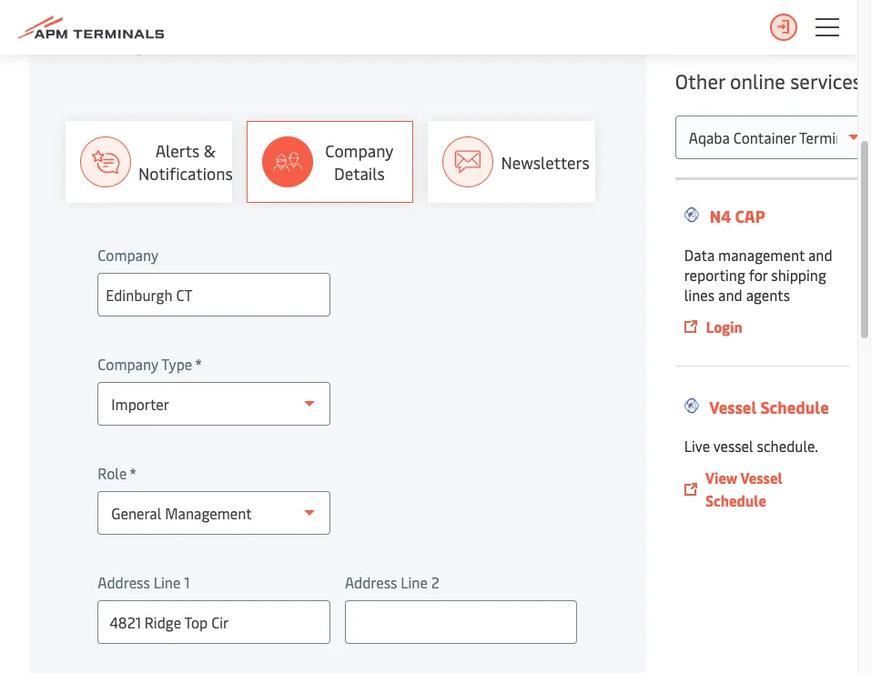 Task type: describe. For each thing, give the bounding box(es) containing it.
1 horizontal spatial and
[[808, 245, 833, 265]]

data management and reporting for shipping lines and agents
[[684, 245, 833, 305]]

company details button
[[247, 121, 414, 203]]

management
[[718, 245, 805, 265]]

company for company
[[98, 245, 159, 265]]

company type *
[[98, 354, 202, 374]]

company for company details
[[325, 139, 394, 162]]

role
[[98, 463, 127, 483]]

0 horizontal spatial and
[[718, 285, 743, 305]]

login link
[[684, 316, 841, 339]]

lines
[[684, 285, 715, 305]]

newsletters button
[[428, 121, 595, 203]]

company details
[[325, 139, 394, 185]]

live
[[684, 436, 710, 456]]

reporting
[[684, 265, 745, 285]]

line for 1
[[154, 573, 181, 593]]

schedule inside "view vessel schedule"
[[706, 491, 767, 511]]

alerts & notifications button
[[66, 121, 233, 203]]

n4
[[710, 205, 731, 228]]

Address Line 2 text field
[[345, 601, 578, 645]]

address for address line 2
[[345, 573, 397, 593]]

&
[[204, 139, 216, 162]]

authentication
[[154, 36, 254, 56]]

type
[[161, 354, 192, 374]]

login
[[706, 317, 743, 337]]

services:
[[790, 67, 867, 95]]

company for company type *
[[98, 354, 158, 374]]

0 horizontal spatial *
[[129, 463, 137, 483]]

manage
[[98, 36, 151, 56]]

other
[[675, 67, 725, 95]]

manage authentication
[[98, 36, 254, 56]]

details
[[334, 162, 385, 185]]

schedule.
[[757, 436, 818, 456]]



Task type: vqa. For each thing, say whether or not it's contained in the screenshot.
'for'
yes



Task type: locate. For each thing, give the bounding box(es) containing it.
live vessel schedule.
[[684, 436, 818, 456]]

company inside button
[[325, 139, 394, 162]]

1 line from the left
[[154, 573, 181, 593]]

1 address from the left
[[98, 573, 150, 593]]

address for address line 1
[[98, 573, 150, 593]]

line left 1
[[154, 573, 181, 593]]

0 vertical spatial vessel
[[709, 396, 757, 419]]

1
[[184, 573, 190, 593]]

view vessel schedule
[[706, 468, 783, 511]]

line
[[154, 573, 181, 593], [401, 573, 428, 593]]

0 vertical spatial schedule
[[761, 396, 829, 419]]

0 horizontal spatial line
[[154, 573, 181, 593]]

agents
[[746, 285, 790, 305]]

address left 2
[[345, 573, 397, 593]]

tab list
[[66, 121, 610, 203]]

line for 2
[[401, 573, 428, 593]]

vessel inside "view vessel schedule"
[[740, 468, 783, 488]]

* right role
[[129, 463, 137, 483]]

address line 2
[[345, 573, 440, 593]]

online
[[730, 67, 786, 95]]

vessel schedule
[[706, 396, 829, 419]]

1 vertical spatial company
[[98, 245, 159, 265]]

0 vertical spatial and
[[808, 245, 833, 265]]

Address Line 1 text field
[[98, 601, 330, 645]]

vessel down live vessel schedule. on the right
[[740, 468, 783, 488]]

vessel
[[713, 436, 754, 456]]

view
[[706, 468, 738, 488]]

address
[[98, 573, 150, 593], [345, 573, 397, 593]]

view vessel schedule link
[[684, 467, 841, 513]]

and right lines
[[718, 285, 743, 305]]

data
[[684, 245, 715, 265]]

other online services:
[[675, 67, 867, 95]]

* right type
[[195, 354, 202, 374]]

for
[[749, 265, 768, 285]]

0 horizontal spatial address
[[98, 573, 150, 593]]

1 horizontal spatial address
[[345, 573, 397, 593]]

1 horizontal spatial line
[[401, 573, 428, 593]]

schedule up schedule.
[[761, 396, 829, 419]]

role *
[[98, 463, 137, 483]]

schedule down view at bottom right
[[706, 491, 767, 511]]

0 vertical spatial *
[[195, 354, 202, 374]]

vessel
[[709, 396, 757, 419], [740, 468, 783, 488]]

company
[[325, 139, 394, 162], [98, 245, 159, 265], [98, 354, 158, 374]]

*
[[195, 354, 202, 374], [129, 463, 137, 483]]

address left 1
[[98, 573, 150, 593]]

tab list containing alerts & notifications
[[66, 121, 610, 203]]

2 vertical spatial company
[[98, 354, 158, 374]]

Company text field
[[98, 273, 330, 317]]

shipping
[[771, 265, 827, 285]]

1 vertical spatial schedule
[[706, 491, 767, 511]]

cap
[[735, 205, 765, 228]]

1 vertical spatial vessel
[[740, 468, 783, 488]]

1 horizontal spatial *
[[195, 354, 202, 374]]

line left 2
[[401, 573, 428, 593]]

alerts
[[155, 139, 200, 162]]

and
[[808, 245, 833, 265], [718, 285, 743, 305]]

1 vertical spatial *
[[129, 463, 137, 483]]

vessel up 'vessel' on the right of the page
[[709, 396, 757, 419]]

address line 1
[[98, 573, 190, 593]]

alerts & notifications
[[138, 139, 233, 185]]

0 vertical spatial company
[[325, 139, 394, 162]]

n4 cap
[[706, 205, 765, 228]]

and right management
[[808, 245, 833, 265]]

notifications
[[138, 162, 233, 185]]

2
[[431, 573, 440, 593]]

manage authentication link
[[98, 35, 262, 57]]

2 line from the left
[[401, 573, 428, 593]]

newsletters
[[501, 151, 590, 173]]

2 address from the left
[[345, 573, 397, 593]]

schedule
[[761, 396, 829, 419], [706, 491, 767, 511]]

1 vertical spatial and
[[718, 285, 743, 305]]



